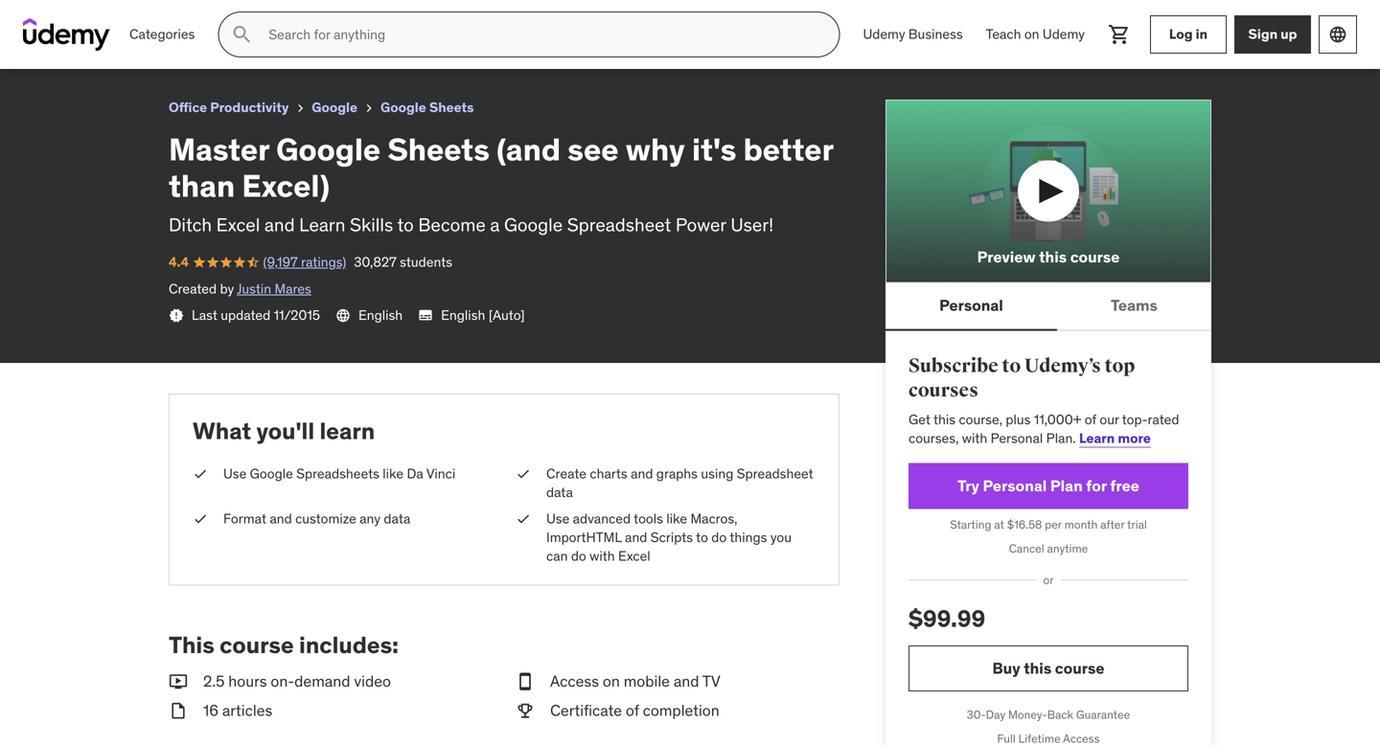 Task type: describe. For each thing, give the bounding box(es) containing it.
become
[[418, 213, 486, 236]]

1 vertical spatial sheets
[[429, 99, 474, 116]]

google right the google 'link'
[[381, 99, 426, 116]]

16 articles
[[203, 701, 272, 721]]

course language image
[[335, 308, 351, 323]]

mares
[[275, 280, 311, 297]]

sheets for master google sheets (and see why it's better than excel) ditch excel and learn skills to become a google spreadsheet power user!
[[388, 130, 490, 168]]

google down the google 'link'
[[276, 130, 381, 168]]

closed captions image
[[418, 308, 433, 323]]

2.5 hours on-demand video
[[203, 672, 391, 692]]

certificate of completion
[[550, 701, 720, 721]]

office
[[169, 99, 207, 116]]

this for preview
[[1039, 247, 1067, 267]]

0 horizontal spatial 30,827
[[149, 33, 192, 51]]

courses,
[[909, 430, 959, 447]]

on for teach
[[1024, 26, 1039, 43]]

you
[[770, 529, 792, 546]]

after
[[1101, 518, 1125, 533]]

subscribe to udemy's top courses
[[909, 354, 1135, 402]]

spreadsheets
[[296, 465, 379, 482]]

and inside the use advanced tools like macros, importhtml and scripts to do things you can do with excel
[[625, 529, 647, 546]]

xsmall image for create charts and graphs using spreadsheet data
[[516, 465, 531, 483]]

using
[[701, 465, 734, 482]]

0 horizontal spatial do
[[571, 548, 586, 565]]

1 horizontal spatial 30,827
[[354, 254, 397, 271]]

spreadsheet inside master google sheets (and see why it's better than excel) ditch excel and learn skills to become a google spreadsheet power user!
[[567, 213, 671, 236]]

format and customize any data
[[223, 510, 410, 528]]

tv
[[702, 672, 721, 692]]

office productivity link
[[169, 96, 289, 120]]

google right productivity
[[312, 99, 358, 116]]

1 udemy from the left
[[863, 26, 905, 43]]

$99.99
[[909, 605, 986, 634]]

user!
[[731, 213, 774, 236]]

articles
[[222, 701, 272, 721]]

updated
[[221, 307, 271, 324]]

plus
[[1006, 411, 1031, 428]]

1 vertical spatial (9,197
[[263, 254, 298, 271]]

master google sheets (and see why it's better than excel) ditch excel and learn skills to become a google spreadsheet power user!
[[169, 130, 833, 236]]

you'll
[[256, 417, 315, 446]]

data inside create charts and graphs using spreadsheet data
[[546, 484, 573, 501]]

personal inside "button"
[[939, 296, 1003, 315]]

xsmall image left the google 'link'
[[293, 101, 308, 116]]

teams
[[1111, 296, 1158, 315]]

1 horizontal spatial learn
[[1079, 430, 1115, 447]]

charts
[[590, 465, 627, 482]]

(and for master google sheets (and see why it's better than excel)
[[179, 8, 211, 28]]

1 horizontal spatial do
[[711, 529, 727, 546]]

certificate
[[550, 701, 622, 721]]

excel inside master google sheets (and see why it's better than excel) ditch excel and learn skills to become a google spreadsheet power user!
[[216, 213, 260, 236]]

it's for master google sheets (and see why it's better than excel)
[[277, 8, 299, 28]]

learn
[[320, 417, 375, 446]]

justin mares link
[[237, 280, 311, 297]]

plan.
[[1046, 430, 1076, 447]]

$99.99 buy this course
[[909, 605, 1105, 679]]

udemy business
[[863, 26, 963, 43]]

why for master google sheets (and see why it's better than excel) ditch excel and learn skills to become a google spreadsheet power user!
[[626, 130, 685, 168]]

personal button
[[886, 283, 1057, 329]]

last
[[192, 307, 217, 324]]

anytime
[[1047, 542, 1088, 556]]

try personal plan for free
[[958, 476, 1140, 496]]

money-
[[1008, 708, 1047, 723]]

of inside get this course, plus 11,000+ of our top-rated courses, with personal plan.
[[1085, 411, 1096, 428]]

rated
[[1148, 411, 1179, 428]]

on-
[[271, 672, 294, 692]]

udemy business link
[[852, 12, 974, 58]]

video
[[354, 672, 391, 692]]

1 vertical spatial (9,197 ratings)
[[263, 254, 346, 271]]

master for master google sheets (and see why it's better than excel)
[[15, 8, 66, 28]]

xsmall image for last updated 11/2015
[[169, 308, 184, 323]]

learn more link
[[1079, 430, 1151, 447]]

11,000+
[[1034, 411, 1082, 428]]

buy this course button
[[909, 646, 1188, 692]]

starting at $16.58 per month after trial cancel anytime
[[950, 518, 1147, 556]]

and inside master google sheets (and see why it's better than excel) ditch excel and learn skills to become a google spreadsheet power user!
[[264, 213, 295, 236]]

full
[[997, 732, 1016, 747]]

more
[[1118, 430, 1151, 447]]

0 vertical spatial (9,197 ratings)
[[58, 33, 141, 51]]

try
[[958, 476, 980, 496]]

excel inside the use advanced tools like macros, importhtml and scripts to do things you can do with excel
[[618, 548, 650, 565]]

Search for anything text field
[[265, 18, 816, 51]]

better for master google sheets (and see why it's better than excel) ditch excel and learn skills to become a google spreadsheet power user!
[[743, 130, 833, 168]]

this inside $99.99 buy this course
[[1024, 659, 1052, 679]]

preview this course
[[977, 247, 1120, 267]]

can
[[546, 548, 568, 565]]

like for da
[[383, 465, 404, 482]]

back
[[1047, 708, 1073, 723]]

to inside the use advanced tools like macros, importhtml and scripts to do things you can do with excel
[[696, 529, 708, 546]]

30-day money-back guarantee full lifetime access
[[967, 708, 1130, 747]]

and inside create charts and graphs using spreadsheet data
[[631, 465, 653, 482]]

access inside 30-day money-back guarantee full lifetime access
[[1063, 732, 1100, 747]]

includes:
[[299, 631, 399, 660]]

see for master google sheets (and see why it's better than excel)
[[215, 8, 240, 28]]

excel) for master google sheets (and see why it's better than excel) ditch excel and learn skills to become a google spreadsheet power user!
[[242, 167, 330, 205]]

demand
[[294, 672, 350, 692]]

see for master google sheets (and see why it's better than excel) ditch excel and learn skills to become a google spreadsheet power user!
[[568, 130, 619, 168]]

shopping cart with 0 items image
[[1108, 23, 1131, 46]]

mobile
[[624, 672, 670, 692]]

vinci
[[426, 465, 455, 482]]

this
[[169, 631, 215, 660]]

with inside the use advanced tools like macros, importhtml and scripts to do things you can do with excel
[[590, 548, 615, 565]]

advanced
[[573, 510, 631, 528]]

xsmall image for use google spreadsheets like da vinci
[[193, 465, 208, 483]]

master google sheets (and see why it's better than excel)
[[15, 8, 432, 28]]

(and for master google sheets (and see why it's better than excel) ditch excel and learn skills to become a google spreadsheet power user!
[[496, 130, 561, 168]]

1 vertical spatial 30,827 students
[[354, 254, 453, 271]]

this course includes:
[[169, 631, 399, 660]]

xsmall image for format and customize any data
[[193, 510, 208, 529]]

16
[[203, 701, 219, 721]]

scripts
[[651, 529, 693, 546]]

day
[[986, 708, 1006, 723]]

power
[[676, 213, 726, 236]]

0 horizontal spatial 30,827 students
[[149, 33, 247, 51]]

courses
[[909, 379, 978, 402]]

format
[[223, 510, 266, 528]]

0 vertical spatial students
[[195, 33, 247, 51]]

google sheets link
[[381, 96, 474, 120]]

up
[[1281, 25, 1297, 43]]

11/2015
[[274, 307, 320, 324]]

0 horizontal spatial data
[[384, 510, 410, 528]]

create
[[546, 465, 587, 482]]



Task type: locate. For each thing, give the bounding box(es) containing it.
small image for certificate
[[516, 701, 535, 722]]

small image for 16
[[169, 701, 188, 722]]

use for use google spreadsheets like da vinci
[[223, 465, 247, 482]]

use up the importhtml
[[546, 510, 570, 528]]

0 vertical spatial 30,827 students
[[149, 33, 247, 51]]

course
[[1070, 247, 1120, 267], [220, 631, 294, 660], [1055, 659, 1105, 679]]

(and
[[179, 8, 211, 28], [496, 130, 561, 168]]

with inside get this course, plus 11,000+ of our top-rated courses, with personal plan.
[[962, 430, 987, 447]]

1 horizontal spatial with
[[962, 430, 987, 447]]

small image for access
[[516, 671, 535, 693]]

xsmall image for use advanced tools like macros, importhtml and scripts to do things you can do with excel
[[516, 510, 531, 529]]

xsmall image
[[293, 101, 308, 116], [169, 308, 184, 323], [193, 465, 208, 483], [516, 465, 531, 483]]

0 vertical spatial this
[[1039, 247, 1067, 267]]

1 vertical spatial spreadsheet
[[737, 465, 813, 482]]

of left our
[[1085, 411, 1096, 428]]

2 vertical spatial sheets
[[388, 130, 490, 168]]

0 vertical spatial see
[[215, 8, 240, 28]]

course,
[[959, 411, 1003, 428]]

0 vertical spatial 4.4
[[15, 33, 36, 51]]

this inside get this course, plus 11,000+ of our top-rated courses, with personal plan.
[[934, 411, 956, 428]]

30,827 students
[[149, 33, 247, 51], [354, 254, 453, 271]]

2 vertical spatial this
[[1024, 659, 1052, 679]]

and right format at bottom
[[270, 510, 292, 528]]

why inside master google sheets (and see why it's better than excel) ditch excel and learn skills to become a google spreadsheet power user!
[[626, 130, 685, 168]]

trial
[[1127, 518, 1147, 533]]

use advanced tools like macros, importhtml and scripts to do things you can do with excel
[[546, 510, 792, 565]]

submit search image
[[230, 23, 253, 46]]

month
[[1065, 518, 1098, 533]]

1 vertical spatial see
[[568, 130, 619, 168]]

to
[[397, 213, 414, 236], [1002, 354, 1021, 378], [696, 529, 708, 546]]

spreadsheet right 'using' on the right of the page
[[737, 465, 813, 482]]

why for master google sheets (and see why it's better than excel)
[[244, 8, 274, 28]]

course inside button
[[1070, 247, 1120, 267]]

1 vertical spatial to
[[1002, 354, 1021, 378]]

1 vertical spatial 4.4
[[169, 254, 189, 271]]

for
[[1086, 476, 1107, 496]]

personal inside get this course, plus 11,000+ of our top-rated courses, with personal plan.
[[991, 430, 1043, 447]]

1 vertical spatial (and
[[496, 130, 561, 168]]

than for master google sheets (and see why it's better than excel)
[[351, 8, 384, 28]]

why up productivity
[[244, 8, 274, 28]]

(9,197 up justin mares link
[[263, 254, 298, 271]]

to inside master google sheets (and see why it's better than excel) ditch excel and learn skills to become a google spreadsheet power user!
[[397, 213, 414, 236]]

by
[[220, 280, 234, 297]]

this up the courses,
[[934, 411, 956, 428]]

0 horizontal spatial use
[[223, 465, 247, 482]]

0 vertical spatial ratings)
[[96, 33, 141, 51]]

sheets right udemy image
[[125, 8, 176, 28]]

office productivity
[[169, 99, 289, 116]]

2 english from the left
[[441, 307, 485, 324]]

google left categories
[[69, 8, 121, 28]]

log in
[[1169, 25, 1208, 43]]

30,827 students down skills
[[354, 254, 453, 271]]

0 horizontal spatial (and
[[179, 8, 211, 28]]

0 horizontal spatial with
[[590, 548, 615, 565]]

1 horizontal spatial than
[[351, 8, 384, 28]]

use down the what
[[223, 465, 247, 482]]

than
[[351, 8, 384, 28], [169, 167, 235, 205]]

0 horizontal spatial 4.4
[[15, 33, 36, 51]]

and
[[264, 213, 295, 236], [631, 465, 653, 482], [270, 510, 292, 528], [625, 529, 647, 546], [674, 672, 699, 692]]

1 horizontal spatial 4.4
[[169, 254, 189, 271]]

2 vertical spatial personal
[[983, 476, 1047, 496]]

da
[[407, 465, 423, 482]]

sheets up master google sheets (and see why it's better than excel) ditch excel and learn skills to become a google spreadsheet power user!
[[429, 99, 474, 116]]

learn inside master google sheets (and see why it's better than excel) ditch excel and learn skills to become a google spreadsheet power user!
[[299, 213, 345, 236]]

0 horizontal spatial udemy
[[863, 26, 905, 43]]

personal down plus
[[991, 430, 1043, 447]]

like up scripts
[[666, 510, 687, 528]]

teams button
[[1057, 283, 1211, 329]]

spreadsheet left power
[[567, 213, 671, 236]]

data down the create
[[546, 484, 573, 501]]

0 horizontal spatial than
[[169, 167, 235, 205]]

2 horizontal spatial xsmall image
[[516, 510, 531, 529]]

preview
[[977, 247, 1036, 267]]

this inside button
[[1039, 247, 1067, 267]]

this right buy
[[1024, 659, 1052, 679]]

1 vertical spatial on
[[603, 672, 620, 692]]

(and up a
[[496, 130, 561, 168]]

1 horizontal spatial students
[[400, 254, 453, 271]]

plan
[[1050, 476, 1083, 496]]

0 horizontal spatial xsmall image
[[193, 510, 208, 529]]

things
[[730, 529, 767, 546]]

1 horizontal spatial access
[[1063, 732, 1100, 747]]

to down macros,
[[696, 529, 708, 546]]

1 vertical spatial data
[[384, 510, 410, 528]]

use google spreadsheets like da vinci
[[223, 465, 455, 482]]

with
[[962, 430, 987, 447], [590, 548, 615, 565]]

0 horizontal spatial see
[[215, 8, 240, 28]]

importhtml
[[546, 529, 622, 546]]

0 horizontal spatial (9,197 ratings)
[[58, 33, 141, 51]]

0 vertical spatial do
[[711, 529, 727, 546]]

[auto]
[[489, 307, 525, 324]]

1 horizontal spatial better
[[743, 130, 833, 168]]

1 horizontal spatial data
[[546, 484, 573, 501]]

small image for 2.5
[[169, 671, 188, 693]]

created by justin mares
[[169, 280, 311, 297]]

xsmall image right the google 'link'
[[361, 101, 377, 116]]

do down the importhtml
[[571, 548, 586, 565]]

sheets down google sheets link
[[388, 130, 490, 168]]

udemy left 'shopping cart with 0 items' icon
[[1043, 26, 1085, 43]]

0 horizontal spatial excel)
[[242, 167, 330, 205]]

than up the ditch
[[169, 167, 235, 205]]

1 vertical spatial 30,827
[[354, 254, 397, 271]]

xsmall image left the create
[[516, 465, 531, 483]]

english for english [auto]
[[441, 307, 485, 324]]

1 horizontal spatial (and
[[496, 130, 561, 168]]

see inside master google sheets (and see why it's better than excel) ditch excel and learn skills to become a google spreadsheet power user!
[[568, 130, 619, 168]]

google right a
[[504, 213, 563, 236]]

tab list containing personal
[[886, 283, 1211, 331]]

guarantee
[[1076, 708, 1130, 723]]

1 vertical spatial like
[[666, 510, 687, 528]]

access on mobile and tv
[[550, 672, 721, 692]]

course inside $99.99 buy this course
[[1055, 659, 1105, 679]]

xsmall image
[[361, 101, 377, 116], [193, 510, 208, 529], [516, 510, 531, 529]]

do
[[711, 529, 727, 546], [571, 548, 586, 565]]

1 horizontal spatial like
[[666, 510, 687, 528]]

with down course,
[[962, 430, 987, 447]]

(and left submit search 'image'
[[179, 8, 211, 28]]

1 horizontal spatial excel
[[618, 548, 650, 565]]

1 vertical spatial use
[[546, 510, 570, 528]]

productivity
[[210, 99, 289, 116]]

students down become
[[400, 254, 453, 271]]

starting
[[950, 518, 991, 533]]

it's right submit search 'image'
[[277, 8, 299, 28]]

than inside master google sheets (and see why it's better than excel) ditch excel and learn skills to become a google spreadsheet power user!
[[169, 167, 235, 205]]

log in link
[[1150, 15, 1227, 54]]

top
[[1105, 354, 1135, 378]]

english right closed captions image
[[441, 307, 485, 324]]

sign
[[1248, 25, 1278, 43]]

teach on udemy
[[986, 26, 1085, 43]]

google link
[[312, 96, 358, 120]]

0 horizontal spatial it's
[[277, 8, 299, 28]]

tools
[[634, 510, 663, 528]]

skills
[[350, 213, 393, 236]]

use inside the use advanced tools like macros, importhtml and scripts to do things you can do with excel
[[546, 510, 570, 528]]

excel
[[216, 213, 260, 236], [618, 548, 650, 565]]

use for use advanced tools like macros, importhtml and scripts to do things you can do with excel
[[546, 510, 570, 528]]

preview this course button
[[886, 100, 1211, 283]]

(and inside master google sheets (and see why it's better than excel) ditch excel and learn skills to become a google spreadsheet power user!
[[496, 130, 561, 168]]

0 vertical spatial (9,197
[[58, 33, 93, 51]]

1 vertical spatial students
[[400, 254, 453, 271]]

sheets inside master google sheets (and see why it's better than excel) ditch excel and learn skills to become a google spreadsheet power user!
[[388, 130, 490, 168]]

0 horizontal spatial like
[[383, 465, 404, 482]]

excel right the ditch
[[216, 213, 260, 236]]

on left mobile
[[603, 672, 620, 692]]

1 horizontal spatial spreadsheet
[[737, 465, 813, 482]]

1 horizontal spatial (9,197 ratings)
[[263, 254, 346, 271]]

excel)
[[388, 8, 432, 28], [242, 167, 330, 205]]

better up user!
[[743, 130, 833, 168]]

it's up power
[[692, 130, 737, 168]]

why up power
[[626, 130, 685, 168]]

a
[[490, 213, 500, 236]]

and right charts
[[631, 465, 653, 482]]

google down what you'll learn
[[250, 465, 293, 482]]

0 vertical spatial master
[[15, 8, 66, 28]]

cancel
[[1009, 542, 1044, 556]]

30,827 down master google sheets (and see why it's better than excel)
[[149, 33, 192, 51]]

created
[[169, 280, 217, 297]]

sign up
[[1248, 25, 1297, 43]]

do down macros,
[[711, 529, 727, 546]]

it's for master google sheets (and see why it's better than excel) ditch excel and learn skills to become a google spreadsheet power user!
[[692, 130, 737, 168]]

learn down our
[[1079, 430, 1115, 447]]

1 horizontal spatial ratings)
[[301, 254, 346, 271]]

and up justin mares link
[[264, 213, 295, 236]]

what
[[193, 417, 251, 446]]

small image
[[169, 671, 188, 693], [516, 671, 535, 693], [169, 701, 188, 722], [516, 701, 535, 722]]

master for master google sheets (and see why it's better than excel) ditch excel and learn skills to become a google spreadsheet power user!
[[169, 130, 269, 168]]

this right preview
[[1039, 247, 1067, 267]]

on for access
[[603, 672, 620, 692]]

like inside the use advanced tools like macros, importhtml and scripts to do things you can do with excel
[[666, 510, 687, 528]]

english
[[358, 307, 403, 324], [441, 307, 485, 324]]

0 vertical spatial of
[[1085, 411, 1096, 428]]

access down the back
[[1063, 732, 1100, 747]]

xsmall image left 'advanced'
[[516, 510, 531, 529]]

at
[[994, 518, 1004, 533]]

0 vertical spatial spreadsheet
[[567, 213, 671, 236]]

course up hours
[[220, 631, 294, 660]]

0 vertical spatial personal
[[939, 296, 1003, 315]]

in
[[1196, 25, 1208, 43]]

course up the back
[[1055, 659, 1105, 679]]

it's inside master google sheets (and see why it's better than excel) ditch excel and learn skills to become a google spreadsheet power user!
[[692, 130, 737, 168]]

1 vertical spatial than
[[169, 167, 235, 205]]

master
[[15, 8, 66, 28], [169, 130, 269, 168]]

0 vertical spatial data
[[546, 484, 573, 501]]

get this course, plus 11,000+ of our top-rated courses, with personal plan.
[[909, 411, 1179, 447]]

0 vertical spatial to
[[397, 213, 414, 236]]

students down master google sheets (and see why it's better than excel)
[[195, 33, 247, 51]]

0 horizontal spatial students
[[195, 33, 247, 51]]

macros,
[[691, 510, 738, 528]]

than for master google sheets (and see why it's better than excel) ditch excel and learn skills to become a google spreadsheet power user!
[[169, 167, 235, 205]]

0 vertical spatial like
[[383, 465, 404, 482]]

0 vertical spatial use
[[223, 465, 247, 482]]

1 vertical spatial with
[[590, 548, 615, 565]]

1 vertical spatial this
[[934, 411, 956, 428]]

0 horizontal spatial on
[[603, 672, 620, 692]]

1 horizontal spatial to
[[696, 529, 708, 546]]

1 horizontal spatial 30,827 students
[[354, 254, 453, 271]]

excel) for master google sheets (and see why it's better than excel)
[[388, 8, 432, 28]]

0 horizontal spatial why
[[244, 8, 274, 28]]

1 horizontal spatial (9,197
[[263, 254, 298, 271]]

subscribe
[[909, 354, 998, 378]]

1 horizontal spatial of
[[1085, 411, 1096, 428]]

students
[[195, 33, 247, 51], [400, 254, 453, 271]]

what you'll learn
[[193, 417, 375, 446]]

better right submit search 'image'
[[303, 8, 348, 28]]

0 horizontal spatial (9,197
[[58, 33, 93, 51]]

1 vertical spatial excel)
[[242, 167, 330, 205]]

1 vertical spatial better
[[743, 130, 833, 168]]

this
[[1039, 247, 1067, 267], [934, 411, 956, 428], [1024, 659, 1052, 679]]

customize
[[295, 510, 356, 528]]

spreadsheet inside create charts and graphs using spreadsheet data
[[737, 465, 813, 482]]

sheets for master google sheets (and see why it's better than excel)
[[125, 8, 176, 28]]

1 horizontal spatial on
[[1024, 26, 1039, 43]]

create charts and graphs using spreadsheet data
[[546, 465, 813, 501]]

english for english
[[358, 307, 403, 324]]

1 vertical spatial learn
[[1079, 430, 1115, 447]]

categories button
[[118, 12, 206, 58]]

30,827 down skills
[[354, 254, 397, 271]]

personal up $16.58
[[983, 476, 1047, 496]]

on right teach
[[1024, 26, 1039, 43]]

1 vertical spatial why
[[626, 130, 685, 168]]

per
[[1045, 518, 1062, 533]]

excel) down productivity
[[242, 167, 330, 205]]

0 vertical spatial access
[[550, 672, 599, 692]]

30,827 students down master google sheets (and see why it's better than excel)
[[149, 33, 247, 51]]

0 horizontal spatial spreadsheet
[[567, 213, 671, 236]]

choose a language image
[[1328, 25, 1348, 44]]

1 english from the left
[[358, 307, 403, 324]]

sign up link
[[1234, 15, 1311, 54]]

0 horizontal spatial of
[[626, 701, 639, 721]]

0 vertical spatial excel)
[[388, 8, 432, 28]]

top-
[[1122, 411, 1148, 428]]

2 udemy from the left
[[1043, 26, 1085, 43]]

to inside subscribe to udemy's top courses
[[1002, 354, 1021, 378]]

teach on udemy link
[[974, 12, 1096, 58]]

this for get
[[934, 411, 956, 428]]

justin
[[237, 280, 271, 297]]

1 vertical spatial of
[[626, 701, 639, 721]]

like left da
[[383, 465, 404, 482]]

excel) up google sheets
[[388, 8, 432, 28]]

of down the access on mobile and tv
[[626, 701, 639, 721]]

xsmall image left last
[[169, 308, 184, 323]]

(9,197 left categories dropdown button
[[58, 33, 93, 51]]

why
[[244, 8, 274, 28], [626, 130, 685, 168]]

1 horizontal spatial english
[[441, 307, 485, 324]]

english [auto]
[[441, 307, 525, 324]]

to left 'udemy's'
[[1002, 354, 1021, 378]]

udemy left business
[[863, 26, 905, 43]]

$16.58
[[1007, 518, 1042, 533]]

with down the importhtml
[[590, 548, 615, 565]]

1 horizontal spatial excel)
[[388, 8, 432, 28]]

completion
[[643, 701, 720, 721]]

categories
[[129, 26, 195, 43]]

google sheets
[[381, 99, 474, 116]]

1 vertical spatial personal
[[991, 430, 1043, 447]]

teach
[[986, 26, 1021, 43]]

buy
[[992, 659, 1020, 679]]

personal down preview
[[939, 296, 1003, 315]]

and down tools
[[625, 529, 647, 546]]

to right skills
[[397, 213, 414, 236]]

0 horizontal spatial excel
[[216, 213, 260, 236]]

0 vertical spatial it's
[[277, 8, 299, 28]]

0 vertical spatial why
[[244, 8, 274, 28]]

master inside master google sheets (and see why it's better than excel) ditch excel and learn skills to become a google spreadsheet power user!
[[169, 130, 269, 168]]

1 vertical spatial master
[[169, 130, 269, 168]]

udemy image
[[23, 18, 110, 51]]

data
[[546, 484, 573, 501], [384, 510, 410, 528]]

1 vertical spatial it's
[[692, 130, 737, 168]]

like for macros,
[[666, 510, 687, 528]]

personal
[[939, 296, 1003, 315], [991, 430, 1043, 447], [983, 476, 1047, 496]]

course up teams
[[1070, 247, 1120, 267]]

1 horizontal spatial master
[[169, 130, 269, 168]]

and left tv
[[674, 672, 699, 692]]

or
[[1043, 573, 1054, 588]]

excel down tools
[[618, 548, 650, 565]]

0 vertical spatial sheets
[[125, 8, 176, 28]]

1 vertical spatial excel
[[618, 548, 650, 565]]

better for master google sheets (and see why it's better than excel)
[[303, 8, 348, 28]]

0 horizontal spatial english
[[358, 307, 403, 324]]

tab list
[[886, 283, 1211, 331]]

1 horizontal spatial xsmall image
[[361, 101, 377, 116]]

xsmall image down the what
[[193, 465, 208, 483]]

0 horizontal spatial learn
[[299, 213, 345, 236]]

xsmall image left format at bottom
[[193, 510, 208, 529]]

1 horizontal spatial see
[[568, 130, 619, 168]]

0 vertical spatial excel
[[216, 213, 260, 236]]

udemy's
[[1024, 354, 1101, 378]]

1 horizontal spatial why
[[626, 130, 685, 168]]

learn left skills
[[299, 213, 345, 236]]

data right the any
[[384, 510, 410, 528]]

access up certificate on the bottom
[[550, 672, 599, 692]]

english right course language icon
[[358, 307, 403, 324]]

excel) inside master google sheets (and see why it's better than excel) ditch excel and learn skills to become a google spreadsheet power user!
[[242, 167, 330, 205]]

free
[[1110, 476, 1140, 496]]

0 vertical spatial better
[[303, 8, 348, 28]]

than up the google 'link'
[[351, 8, 384, 28]]

better inside master google sheets (and see why it's better than excel) ditch excel and learn skills to become a google spreadsheet power user!
[[743, 130, 833, 168]]



Task type: vqa. For each thing, say whether or not it's contained in the screenshot.
the top "Wishlist" ICON
no



